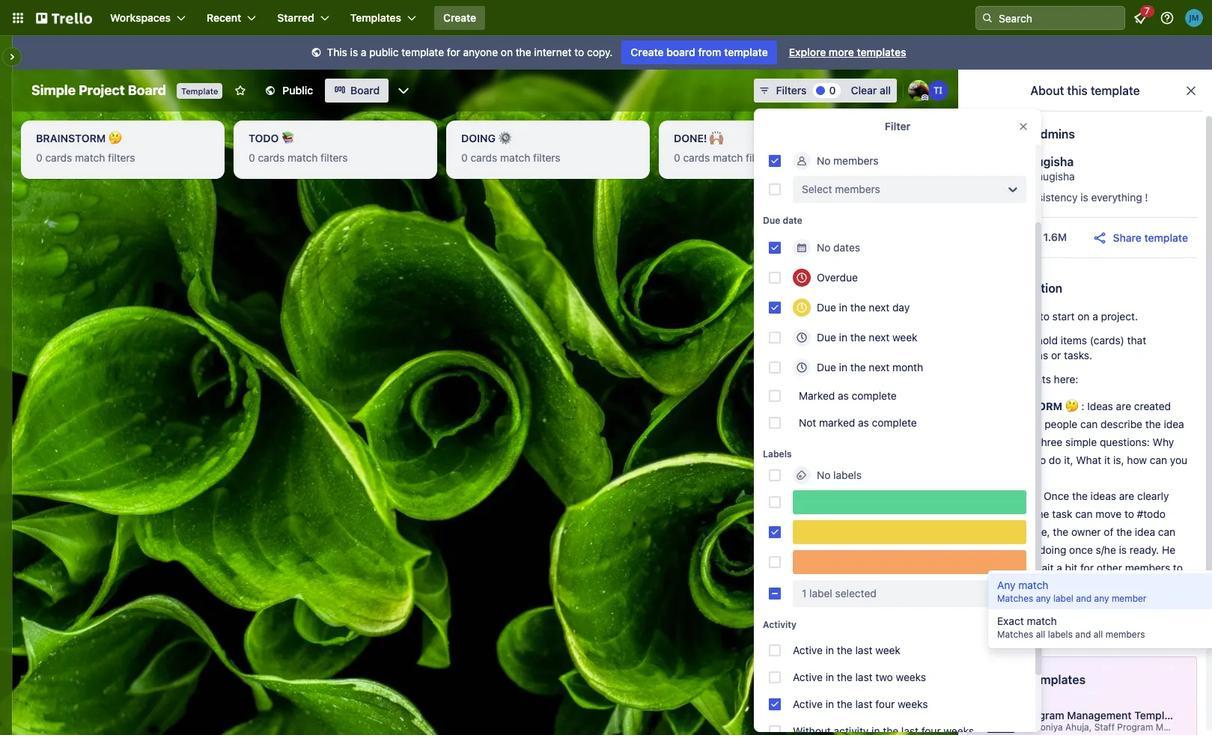 Task type: vqa. For each thing, say whether or not it's contained in the screenshot.


Task type: describe. For each thing, give the bounding box(es) containing it.
Search field
[[994, 7, 1125, 29]]

sm image
[[309, 46, 324, 61]]

match inside exact match matches all labels and all members
[[1027, 615, 1057, 627]]

can inside the each list can hold items (cards) that represent ideas or tasks.
[[1017, 334, 1034, 347]]

day
[[892, 301, 910, 314]]

TODO 📚 text field
[[240, 127, 431, 150]]

matches for any
[[997, 593, 1033, 604]]

last for week
[[855, 644, 873, 657]]

filters
[[776, 84, 807, 97]]

1 horizontal spatial program
[[1117, 722, 1153, 733]]

: left ongoing
[[1042, 597, 1045, 610]]

0 vertical spatial labels
[[833, 469, 862, 481]]

any
[[997, 579, 1016, 592]]

clearly
[[1137, 490, 1169, 502]]

to left #todo
[[1125, 508, 1134, 520]]

⚙️ for ongoing
[[1029, 597, 1042, 610]]

color: yellow, title: none element
[[793, 520, 1027, 544]]

create button
[[434, 6, 485, 30]]

there
[[973, 373, 1001, 386]]

the right of
[[1117, 526, 1132, 538]]

consistency is everything !
[[1018, 191, 1148, 204]]

due for due in the next month
[[817, 361, 836, 374]]

this is a public template for anyone on the internet to copy.
[[327, 46, 613, 58]]

board for board
[[351, 84, 380, 97]]

description
[[997, 282, 1063, 295]]

2 any from the left
[[1094, 593, 1109, 604]]

explore more templates
[[789, 46, 906, 58]]

share
[[1113, 231, 1142, 244]]

this
[[327, 46, 347, 58]]

how
[[1127, 454, 1147, 466]]

doing ⚙️ 0 cards match filters
[[461, 132, 561, 164]]

active in the last four weeks
[[793, 698, 928, 711]]

here,
[[1024, 526, 1050, 538]]

0 vertical spatial complete
[[852, 389, 897, 402]]

: left the finished
[[1041, 615, 1044, 628]]

the down due in the next day at the right of the page
[[850, 331, 866, 344]]

can up simple
[[1080, 418, 1098, 431]]

show
[[1064, 620, 1091, 633]]

the up marked as complete
[[850, 361, 866, 374]]

todo 📚 0 cards match filters
[[249, 132, 348, 164]]

brainstorm for brainstorm 🤔
[[991, 400, 1063, 413]]

management
[[1067, 709, 1132, 722]]

template right this
[[1091, 84, 1140, 97]]

public
[[283, 84, 313, 97]]

to up also
[[1020, 544, 1030, 556]]

hold
[[1037, 334, 1058, 347]]

three
[[1037, 436, 1063, 448]]

(cards)
[[1090, 334, 1124, 347]]

project
[[79, 82, 125, 98]]

template inside program management template by soniya ahuja, staff program manager @ br
[[1135, 709, 1180, 722]]

is inside the : once the ideas are clearly defined, the task can move to #todo stage. here, the owner of the idea can move to #doing once s/he is ready. he can also wait a bit for other members to join.
[[1119, 544, 1127, 556]]

in for active in the last two weeks
[[826, 671, 834, 684]]

owner
[[1071, 526, 1101, 538]]

1 horizontal spatial all
[[1036, 629, 1046, 640]]

once
[[1069, 544, 1093, 556]]

!
[[1145, 191, 1148, 204]]

can down why
[[1150, 454, 1167, 466]]

tasks.
[[1064, 349, 1092, 362]]

of
[[1104, 526, 1114, 538]]

to inside ': ideas are created here. here people can describe the idea following three simple questions: why you wish to do it, what it is, how can you do it.'
[[1036, 454, 1046, 466]]

0 vertical spatial for
[[447, 46, 460, 58]]

in for active in the last week
[[826, 644, 834, 657]]

search image
[[982, 12, 994, 24]]

staff
[[1094, 722, 1115, 733]]

brainstorm 🤔 0 cards match filters
[[36, 132, 135, 164]]

done! inside the doing ⚙️ : ongoing done! 🙌🏽 : finished
[[991, 615, 1025, 628]]

@
[[1195, 722, 1204, 733]]

exact match matches all labels and all members
[[997, 615, 1145, 640]]

simple
[[1065, 436, 1097, 448]]

done! 🙌🏽 0 cards match filters
[[674, 132, 773, 164]]

0 for todo 📚 0 cards match filters
[[249, 151, 255, 164]]

all inside button
[[880, 84, 891, 97]]

show more
[[1064, 620, 1119, 633]]

start
[[1052, 310, 1075, 323]]

matches for exact
[[997, 629, 1033, 640]]

1 horizontal spatial templates
[[1029, 673, 1086, 687]]

filters for todo 📚 0 cards match filters
[[321, 151, 348, 164]]

board inside text box
[[128, 82, 166, 98]]

open information menu image
[[1160, 10, 1175, 25]]

color: orange, title: none element
[[793, 550, 1027, 574]]

in for due in the next month
[[839, 361, 848, 374]]

weeks for active in the last two weeks
[[896, 671, 926, 684]]

1 horizontal spatial do
[[1049, 454, 1061, 466]]

1 any from the left
[[1036, 593, 1051, 604]]

can up owner
[[1075, 508, 1093, 520]]

ideas inside the each list can hold items (cards) that represent ideas or tasks.
[[1023, 349, 1048, 362]]

active for active in the last week
[[793, 644, 823, 657]]

2 you from the left
[[1170, 454, 1188, 466]]

four
[[875, 698, 895, 711]]

clear all
[[851, 84, 891, 97]]

board for board admins
[[997, 127, 1031, 141]]

members up select members
[[833, 154, 879, 167]]

marked as complete
[[799, 389, 897, 402]]

: inside the : once the ideas are clearly defined, the task can move to #todo stage. here, the owner of the idea can move to #doing once s/he is ready. he can also wait a bit for other members to join.
[[1038, 490, 1041, 502]]

to down the he
[[1173, 562, 1183, 574]]

templates
[[350, 11, 401, 24]]

more for explore
[[829, 46, 854, 58]]

the left internet
[[516, 46, 531, 58]]

in for active in the last four weeks
[[826, 698, 834, 711]]

create board from template link
[[622, 40, 777, 64]]

the up "due in the next week"
[[850, 301, 866, 314]]

ideas
[[1087, 400, 1113, 413]]

not marked as complete
[[799, 416, 917, 429]]

is for this
[[350, 46, 358, 58]]

bit
[[1065, 562, 1078, 574]]

he
[[1162, 544, 1176, 556]]

list
[[1000, 334, 1014, 347]]

1 horizontal spatial on
[[1078, 310, 1090, 323]]

0 horizontal spatial label
[[809, 587, 832, 600]]

active for active in the last four weeks
[[793, 698, 823, 711]]

color: green, title: none element
[[793, 490, 1027, 514]]

br
[[1206, 722, 1212, 733]]

due for due in the next week
[[817, 331, 836, 344]]

1
[[802, 587, 807, 600]]

overdue
[[817, 271, 858, 284]]

it
[[1104, 454, 1111, 466]]

@dmugisha
[[1018, 170, 1075, 183]]

create for create
[[443, 11, 476, 24]]

share template button
[[1092, 230, 1188, 246]]

last for four
[[855, 698, 873, 711]]

todo for todo 📚
[[991, 490, 1022, 502]]

0 for brainstorm 🤔 0 cards match filters
[[36, 151, 42, 164]]

stage.
[[991, 526, 1021, 538]]

the down active in the last week
[[837, 671, 853, 684]]

this member is an admin of this board. image
[[922, 94, 928, 101]]

active in the last two weeks
[[793, 671, 926, 684]]

board for simple
[[1009, 310, 1037, 323]]

join.
[[991, 580, 1011, 592]]

is for consistency
[[1081, 191, 1088, 204]]

4
[[1022, 373, 1029, 386]]

member
[[1112, 593, 1147, 604]]

back to home image
[[36, 6, 92, 30]]

recent button
[[198, 6, 265, 30]]

weeks for active in the last four weeks
[[898, 698, 928, 711]]

1 vertical spatial move
[[991, 544, 1017, 556]]

next for month
[[869, 361, 890, 374]]

the right once
[[1072, 490, 1088, 502]]

no for no dates
[[817, 241, 831, 254]]

#doing
[[1033, 544, 1066, 556]]

match for 📚
[[288, 151, 318, 164]]

🙌🏽 inside the doing ⚙️ : ongoing done! 🙌🏽 : finished
[[1028, 615, 1041, 628]]

and for any match
[[1076, 593, 1092, 604]]

not
[[799, 416, 816, 429]]

week for due in the next week
[[892, 331, 918, 344]]

dates
[[833, 241, 860, 254]]

ready.
[[1130, 544, 1159, 556]]

star or unstar board image
[[235, 85, 247, 97]]

members down no members
[[835, 183, 880, 195]]

copy.
[[587, 46, 613, 58]]

are inside ': ideas are created here. here people can describe the idea following three simple questions: why you wish to do it, what it is, how can you do it.'
[[1116, 400, 1131, 413]]

project.
[[1101, 310, 1138, 323]]

each list can hold items (cards) that represent ideas or tasks.
[[973, 334, 1146, 362]]

can up the he
[[1158, 526, 1176, 538]]

starred
[[277, 11, 314, 24]]

template right public
[[402, 46, 444, 58]]

active for active in the last two weeks
[[793, 671, 823, 684]]

1 vertical spatial complete
[[872, 416, 917, 429]]

related templates
[[983, 673, 1086, 687]]

0 for doing ⚙️ 0 cards match filters
[[461, 151, 468, 164]]

0 horizontal spatial on
[[501, 46, 513, 58]]

due date
[[763, 215, 803, 226]]

todo 📚
[[991, 490, 1038, 502]]

can up join. on the bottom right of the page
[[991, 562, 1009, 574]]

the down active in the last two weeks
[[837, 698, 853, 711]]

explore
[[789, 46, 826, 58]]

any match matches any label and any member
[[997, 579, 1147, 604]]

primary element
[[0, 0, 1212, 36]]

1.6m
[[1043, 231, 1067, 243]]

cards for doing
[[471, 151, 497, 164]]

or
[[1051, 349, 1061, 362]]

the up here,
[[1034, 508, 1049, 520]]

it.
[[1007, 472, 1016, 484]]

week for active in the last week
[[875, 644, 901, 657]]

here:
[[1054, 373, 1079, 386]]

1 vertical spatial do
[[991, 472, 1004, 484]]

people
[[1045, 418, 1078, 431]]

public button
[[256, 79, 322, 103]]

workspaces
[[110, 11, 171, 24]]

: once the ideas are clearly defined, the task can move to #todo stage. here, the owner of the idea can move to #doing once s/he is ready. he can also wait a bit for other members to join.
[[991, 490, 1183, 592]]

dmugisha link
[[1018, 155, 1074, 168]]

0 vertical spatial are
[[1004, 373, 1020, 386]]

filters for doing ⚙️ 0 cards match filters
[[533, 151, 561, 164]]

1 horizontal spatial dmugisha (dmugisha) image
[[972, 156, 1009, 193]]



Task type: locate. For each thing, give the bounding box(es) containing it.
more right show at the bottom right of the page
[[1094, 620, 1119, 633]]

2 active from the top
[[793, 671, 823, 684]]

⚙️ inside doing ⚙️ 0 cards match filters
[[498, 132, 512, 145]]

🤔 for brainstorm 🤔
[[1065, 400, 1079, 413]]

the up active in the last two weeks
[[837, 644, 853, 657]]

📚 left once
[[1024, 490, 1038, 502]]

is,
[[1113, 454, 1124, 466]]

month
[[892, 361, 923, 374]]

0 horizontal spatial dmugisha (dmugisha) image
[[908, 80, 929, 101]]

0 horizontal spatial a
[[361, 46, 367, 58]]

1 vertical spatial labels
[[1048, 629, 1073, 640]]

in down active in the last week
[[826, 671, 834, 684]]

board for create
[[667, 46, 695, 58]]

1 horizontal spatial as
[[858, 416, 869, 429]]

0 vertical spatial brainstorm
[[36, 132, 106, 145]]

1 filters from the left
[[108, 151, 135, 164]]

: ideas are created here. here people can describe the idea following three simple questions: why you wish to do it, what it is, how can you do it.
[[991, 400, 1188, 484]]

filters inside the brainstorm 🤔 0 cards match filters
[[108, 151, 135, 164]]

in up marked as complete
[[839, 361, 848, 374]]

program right "staff"
[[1117, 722, 1153, 733]]

template right the share
[[1144, 231, 1188, 244]]

cards inside the brainstorm 🤔 0 cards match filters
[[45, 151, 72, 164]]

there are 4 lists here:
[[973, 373, 1079, 386]]

brainstorm inside the brainstorm 🤔 0 cards match filters
[[36, 132, 106, 145]]

: inside ': ideas are created here. here people can describe the idea following three simple questions: why you wish to do it, what it is, how can you do it.'
[[1081, 400, 1084, 413]]

last for two
[[855, 671, 873, 684]]

cards for todo
[[258, 151, 285, 164]]

idea inside the : once the ideas are clearly defined, the task can move to #todo stage. here, the owner of the idea can move to #doing once s/he is ready. he can also wait a bit for other members to join.
[[1135, 526, 1155, 538]]

board up 'list'
[[1009, 310, 1037, 323]]

jeremy miller (jeremymiller198) image
[[1185, 9, 1203, 27]]

this
[[1067, 84, 1088, 97]]

anyone
[[463, 46, 498, 58]]

1 vertical spatial template
[[1135, 709, 1180, 722]]

1 vertical spatial week
[[875, 644, 901, 657]]

move down stage.
[[991, 544, 1017, 556]]

filters inside done! 🙌🏽 0 cards match filters
[[746, 151, 773, 164]]

select
[[802, 183, 832, 195]]

match down the wait
[[1018, 579, 1049, 592]]

in
[[839, 301, 848, 314], [839, 331, 848, 344], [839, 361, 848, 374], [826, 644, 834, 657], [826, 671, 834, 684], [826, 698, 834, 711]]

1 horizontal spatial ⚙️
[[1029, 597, 1042, 610]]

template inside button
[[1144, 231, 1188, 244]]

0 horizontal spatial simple
[[31, 82, 76, 98]]

questions:
[[1100, 436, 1150, 448]]

wait
[[1034, 562, 1054, 574]]

2 horizontal spatial is
[[1119, 544, 1127, 556]]

program down 'related templates'
[[1022, 709, 1064, 722]]

all down the doing ⚙️ : ongoing done! 🙌🏽 : finished
[[1036, 629, 1046, 640]]

next up due in the next month
[[869, 331, 890, 344]]

on right start
[[1078, 310, 1090, 323]]

matches down 'any'
[[997, 593, 1033, 604]]

1 horizontal spatial board
[[1009, 310, 1037, 323]]

and down the finished
[[1075, 629, 1091, 640]]

lists
[[1032, 373, 1051, 386]]

cards for brainstorm
[[45, 151, 72, 164]]

2 last from the top
[[855, 671, 873, 684]]

activity
[[763, 619, 797, 630]]

match inside the brainstorm 🤔 0 cards match filters
[[75, 151, 105, 164]]

for
[[447, 46, 460, 58], [1080, 562, 1094, 574]]

what
[[1076, 454, 1102, 466]]

due down overdue
[[817, 301, 836, 314]]

for inside the : once the ideas are clearly defined, the task can move to #todo stage. here, the owner of the idea can move to #doing once s/he is ready. he can also wait a bit for other members to join.
[[1080, 562, 1094, 574]]

1 horizontal spatial move
[[1096, 508, 1122, 520]]

1 horizontal spatial any
[[1094, 593, 1109, 604]]

0 vertical spatial ideas
[[1023, 349, 1048, 362]]

match down done! 🙌🏽 text field at top right
[[713, 151, 743, 164]]

:
[[1081, 400, 1084, 413], [1038, 490, 1041, 502], [1042, 597, 1045, 610], [1041, 615, 1044, 628]]

due up marked
[[817, 361, 836, 374]]

more inside button
[[1094, 620, 1119, 633]]

last left four
[[855, 698, 873, 711]]

filters down brainstorm 🤔 text field
[[108, 151, 135, 164]]

create inside button
[[443, 11, 476, 24]]

are left clearly
[[1119, 490, 1135, 502]]

brainstorm 🤔
[[991, 400, 1079, 413]]

templates
[[857, 46, 906, 58], [1029, 673, 1086, 687]]

match inside any match matches any label and any member
[[1018, 579, 1049, 592]]

describe
[[1101, 418, 1143, 431]]

1 vertical spatial 🙌🏽
[[1028, 615, 1041, 628]]

simple for simple board to start on a project.
[[973, 310, 1006, 323]]

brainstorm down board name text box
[[36, 132, 106, 145]]

here
[[1019, 418, 1042, 431]]

1 vertical spatial 📚
[[1024, 490, 1038, 502]]

no for no members
[[817, 154, 831, 167]]

1 matches from the top
[[997, 593, 1033, 604]]

you
[[991, 454, 1009, 466], [1170, 454, 1188, 466]]

🤔 up people
[[1065, 400, 1079, 413]]

is right the s/he
[[1119, 544, 1127, 556]]

template right from
[[724, 46, 768, 58]]

0 inside doing ⚙️ 0 cards match filters
[[461, 151, 468, 164]]

more for show
[[1094, 620, 1119, 633]]

0 vertical spatial a
[[361, 46, 367, 58]]

1 you from the left
[[991, 454, 1009, 466]]

2 horizontal spatial a
[[1093, 310, 1098, 323]]

0
[[829, 84, 836, 97], [36, 151, 42, 164], [249, 151, 255, 164], [461, 151, 468, 164], [674, 151, 680, 164]]

and for exact match
[[1075, 629, 1091, 640]]

a inside the : once the ideas are clearly defined, the task can move to #todo stage. here, the owner of the idea can move to #doing once s/he is ready. he can also wait a bit for other members to join.
[[1057, 562, 1062, 574]]

simple left project
[[31, 82, 76, 98]]

match inside doing ⚙️ 0 cards match filters
[[500, 151, 530, 164]]

🤔
[[108, 132, 122, 145], [1065, 400, 1079, 413]]

todo inside todo 📚 0 cards match filters
[[249, 132, 279, 145]]

📚 for todo 📚
[[1024, 490, 1038, 502]]

1 vertical spatial weeks
[[898, 698, 928, 711]]

3 last from the top
[[855, 698, 873, 711]]

1 vertical spatial simple
[[973, 310, 1006, 323]]

📚 inside todo 📚 0 cards match filters
[[281, 132, 295, 145]]

2 vertical spatial active
[[793, 698, 823, 711]]

0 horizontal spatial board
[[667, 46, 695, 58]]

1 vertical spatial brainstorm
[[991, 400, 1063, 413]]

Board name text field
[[24, 79, 174, 103]]

1 cards from the left
[[45, 151, 72, 164]]

todo for todo 📚 0 cards match filters
[[249, 132, 279, 145]]

0 horizontal spatial idea
[[1135, 526, 1155, 538]]

1 active from the top
[[793, 644, 823, 657]]

template left star or unstar board icon
[[181, 86, 218, 96]]

2 horizontal spatial all
[[1094, 629, 1103, 640]]

1 horizontal spatial labels
[[1048, 629, 1073, 640]]

cards inside todo 📚 0 cards match filters
[[258, 151, 285, 164]]

4 cards from the left
[[683, 151, 710, 164]]

0 vertical spatial week
[[892, 331, 918, 344]]

📚 for todo 📚 0 cards match filters
[[281, 132, 295, 145]]

0 vertical spatial do
[[1049, 454, 1061, 466]]

0 horizontal spatial doing
[[461, 132, 496, 145]]

match inside done! 🙌🏽 0 cards match filters
[[713, 151, 743, 164]]

dmugisha (dmugisha) image
[[908, 80, 929, 101], [972, 156, 1009, 193]]

match right exact at the bottom right of the page
[[1027, 615, 1057, 627]]

date
[[783, 215, 803, 226]]

0 vertical spatial todo
[[249, 132, 279, 145]]

other
[[1097, 562, 1122, 574]]

idea inside ': ideas are created here. here people can describe the idea following three simple questions: why you wish to do it, what it is, how can you do it.'
[[1164, 418, 1184, 431]]

0 vertical spatial active
[[793, 644, 823, 657]]

next for day
[[869, 301, 890, 314]]

the down task
[[1053, 526, 1069, 538]]

dmugisha (dmugisha) image up filter
[[908, 80, 929, 101]]

3 active from the top
[[793, 698, 823, 711]]

label up the finished
[[1053, 593, 1074, 604]]

📚 down public button
[[281, 132, 295, 145]]

and inside exact match matches all labels and all members
[[1075, 629, 1091, 640]]

cards for done!
[[683, 151, 710, 164]]

0 horizontal spatial do
[[991, 472, 1004, 484]]

0 vertical spatial on
[[501, 46, 513, 58]]

the inside ': ideas are created here. here people can describe the idea following three simple questions: why you wish to do it, what it is, how can you do it.'
[[1145, 418, 1161, 431]]

label inside any match matches any label and any member
[[1053, 593, 1074, 604]]

you up it.
[[991, 454, 1009, 466]]

0 vertical spatial board
[[667, 46, 695, 58]]

next left day
[[869, 301, 890, 314]]

1 vertical spatial board
[[1009, 310, 1037, 323]]

cards down brainstorm 🤔 text field
[[45, 151, 72, 164]]

members down member
[[1106, 629, 1145, 640]]

DOING ⚙️ text field
[[452, 127, 644, 150]]

ideas down it
[[1091, 490, 1116, 502]]

0 horizontal spatial ⚙️
[[498, 132, 512, 145]]

3 cards from the left
[[471, 151, 497, 164]]

1 horizontal spatial template
[[1135, 709, 1180, 722]]

customize views image
[[396, 83, 411, 98]]

⚙️ inside the doing ⚙️ : ongoing done! 🙌🏽 : finished
[[1029, 597, 1042, 610]]

1 next from the top
[[869, 301, 890, 314]]

active in the last week
[[793, 644, 901, 657]]

wish
[[1012, 454, 1034, 466]]

0 horizontal spatial program
[[1022, 709, 1064, 722]]

0 horizontal spatial for
[[447, 46, 460, 58]]

0 horizontal spatial 🙌🏽
[[710, 132, 723, 145]]

active down active in the last two weeks
[[793, 698, 823, 711]]

todo up defined, on the bottom of the page
[[991, 490, 1022, 502]]

2 no from the top
[[817, 241, 831, 254]]

consistency
[[1018, 191, 1078, 204]]

recent
[[207, 11, 241, 24]]

and inside any match matches any label and any member
[[1076, 593, 1092, 604]]

create up this is a public template for anyone on the internet to copy.
[[443, 11, 476, 24]]

2 vertical spatial no
[[817, 469, 831, 481]]

1 vertical spatial 🤔
[[1065, 400, 1079, 413]]

0 horizontal spatial labels
[[833, 469, 862, 481]]

7 notifications image
[[1131, 9, 1149, 27]]

dmugisha @dmugisha
[[1018, 155, 1075, 183]]

last
[[855, 644, 873, 657], [855, 671, 873, 684], [855, 698, 873, 711]]

marked
[[799, 389, 835, 402]]

0 horizontal spatial any
[[1036, 593, 1051, 604]]

no dates
[[817, 241, 860, 254]]

a left public
[[361, 46, 367, 58]]

board left from
[[667, 46, 695, 58]]

complete down marked as complete
[[872, 416, 917, 429]]

0 horizontal spatial ideas
[[1023, 349, 1048, 362]]

0 horizontal spatial 🤔
[[108, 132, 122, 145]]

no for no labels
[[817, 469, 831, 481]]

0 inside done! 🙌🏽 0 cards match filters
[[674, 151, 680, 164]]

a left 'project.'
[[1093, 310, 1098, 323]]

members inside the : once the ideas are clearly defined, the task can move to #todo stage. here, the owner of the idea can move to #doing once s/he is ready. he can also wait a bit for other members to join.
[[1125, 562, 1170, 574]]

due for due date
[[763, 215, 780, 226]]

1 vertical spatial are
[[1116, 400, 1131, 413]]

move up of
[[1096, 508, 1122, 520]]

labels
[[763, 448, 792, 460]]

program
[[1022, 709, 1064, 722], [1117, 722, 1153, 733]]

in for due in the next day
[[839, 301, 848, 314]]

🤔 for brainstorm 🤔 0 cards match filters
[[108, 132, 122, 145]]

as
[[838, 389, 849, 402], [858, 416, 869, 429]]

any left member
[[1094, 593, 1109, 604]]

each
[[973, 334, 997, 347]]

3 no from the top
[[817, 469, 831, 481]]

create for create board from template
[[631, 46, 664, 58]]

0 horizontal spatial todo
[[249, 132, 279, 145]]

1 label selected
[[802, 587, 877, 600]]

🤔 inside the brainstorm 🤔 0 cards match filters
[[108, 132, 122, 145]]

last left two
[[855, 671, 873, 684]]

1 horizontal spatial 🙌🏽
[[1028, 615, 1041, 628]]

brainstorm up here
[[991, 400, 1063, 413]]

in down due in the next day at the right of the page
[[839, 331, 848, 344]]

🙌🏽 inside done! 🙌🏽 0 cards match filters
[[710, 132, 723, 145]]

0 vertical spatial move
[[1096, 508, 1122, 520]]

1 vertical spatial is
[[1081, 191, 1088, 204]]

cards inside doing ⚙️ 0 cards match filters
[[471, 151, 497, 164]]

complete down due in the next month
[[852, 389, 897, 402]]

match for 🤔
[[75, 151, 105, 164]]

more right explore
[[829, 46, 854, 58]]

0 horizontal spatial board
[[128, 82, 166, 98]]

create
[[443, 11, 476, 24], [631, 46, 664, 58]]

0 horizontal spatial 📚
[[281, 132, 295, 145]]

labels inside exact match matches all labels and all members
[[1048, 629, 1073, 640]]

0 vertical spatial templates
[[857, 46, 906, 58]]

doing inside the doing ⚙️ : ongoing done! 🙌🏽 : finished
[[991, 597, 1026, 610]]

ongoing
[[1048, 597, 1089, 610]]

2 filters from the left
[[321, 151, 348, 164]]

active down active in the last week
[[793, 671, 823, 684]]

: left ideas
[[1081, 400, 1084, 413]]

cards inside done! 🙌🏽 0 cards match filters
[[683, 151, 710, 164]]

weeks right four
[[898, 698, 928, 711]]

doing for doing ⚙️ 0 cards match filters
[[461, 132, 496, 145]]

can
[[1017, 334, 1034, 347], [1080, 418, 1098, 431], [1150, 454, 1167, 466], [1075, 508, 1093, 520], [1158, 526, 1176, 538], [991, 562, 1009, 574]]

🤔 down project
[[108, 132, 122, 145]]

filters for brainstorm 🤔 0 cards match filters
[[108, 151, 135, 164]]

1 horizontal spatial done!
[[991, 615, 1025, 628]]

on
[[501, 46, 513, 58], [1078, 310, 1090, 323]]

week
[[892, 331, 918, 344], [875, 644, 901, 657]]

show more button
[[967, 615, 1197, 639]]

matches inside exact match matches all labels and all members
[[997, 629, 1033, 640]]

simple project board
[[31, 82, 166, 98]]

why
[[1153, 436, 1174, 448]]

doing for doing ⚙️ : ongoing done! 🙌🏽 : finished
[[991, 597, 1026, 610]]

on right anyone
[[501, 46, 513, 58]]

matches inside any match matches any label and any member
[[997, 593, 1033, 604]]

1 vertical spatial as
[[858, 416, 869, 429]]

filters down done! 🙌🏽 text field at top right
[[746, 151, 773, 164]]

all
[[880, 84, 891, 97], [1036, 629, 1046, 640], [1094, 629, 1103, 640]]

are left the 4
[[1004, 373, 1020, 386]]

match down todo 📚 text box
[[288, 151, 318, 164]]

any down the wait
[[1036, 593, 1051, 604]]

1 vertical spatial on
[[1078, 310, 1090, 323]]

0 vertical spatial template
[[181, 86, 218, 96]]

1 vertical spatial todo
[[991, 490, 1022, 502]]

are inside the : once the ideas are clearly defined, the task can move to #todo stage. here, the owner of the idea can move to #doing once s/he is ready. he can also wait a bit for other members to join.
[[1119, 490, 1135, 502]]

1 horizontal spatial you
[[1170, 454, 1188, 466]]

0 horizontal spatial you
[[991, 454, 1009, 466]]

next for week
[[869, 331, 890, 344]]

filters for done! 🙌🏽 0 cards match filters
[[746, 151, 773, 164]]

done!
[[674, 132, 707, 145], [991, 615, 1025, 628]]

0 horizontal spatial templates
[[857, 46, 906, 58]]

it,
[[1064, 454, 1073, 466]]

no labels
[[817, 469, 862, 481]]

board right project
[[128, 82, 166, 98]]

explore more templates link
[[780, 40, 915, 64]]

DONE! 🙌🏽 text field
[[665, 127, 857, 150]]

1 vertical spatial next
[[869, 331, 890, 344]]

1 horizontal spatial ideas
[[1091, 490, 1116, 502]]

match for 🙌🏽
[[713, 151, 743, 164]]

0 vertical spatial dmugisha (dmugisha) image
[[908, 80, 929, 101]]

the down created
[[1145, 418, 1161, 431]]

filters down doing ⚙️ text field
[[533, 151, 561, 164]]

1 vertical spatial doing
[[991, 597, 1026, 610]]

BRAINSTORM 🤔 text field
[[27, 127, 219, 150]]

for right bit
[[1080, 562, 1094, 574]]

trello inspiration (inspiringtaco) image
[[928, 80, 949, 101]]

labels
[[833, 469, 862, 481], [1048, 629, 1073, 640]]

to left start
[[1040, 310, 1050, 323]]

1 horizontal spatial idea
[[1164, 418, 1184, 431]]

matches down exact at the bottom right of the page
[[997, 629, 1033, 640]]

by
[[1022, 722, 1032, 733]]

2 next from the top
[[869, 331, 890, 344]]

a left bit
[[1057, 562, 1062, 574]]

0 vertical spatial and
[[1076, 593, 1092, 604]]

about this template
[[1031, 84, 1140, 97]]

done! inside done! 🙌🏽 0 cards match filters
[[674, 132, 707, 145]]

ideas inside the : once the ideas are clearly defined, the task can move to #todo stage. here, the owner of the idea can move to #doing once s/he is ready. he can also wait a bit for other members to join.
[[1091, 490, 1116, 502]]

⚙️
[[498, 132, 512, 145], [1029, 597, 1042, 610]]

any
[[1036, 593, 1051, 604], [1094, 593, 1109, 604]]

0 vertical spatial is
[[350, 46, 358, 58]]

ideas down hold
[[1023, 349, 1048, 362]]

1 vertical spatial done!
[[991, 615, 1025, 628]]

dmugisha (dmugisha) image left @dmugisha
[[972, 156, 1009, 193]]

0 vertical spatial ⚙️
[[498, 132, 512, 145]]

to left copy.
[[575, 46, 584, 58]]

1 vertical spatial ⚙️
[[1029, 597, 1042, 610]]

1 horizontal spatial board
[[351, 84, 380, 97]]

filters
[[108, 151, 135, 164], [321, 151, 348, 164], [533, 151, 561, 164], [746, 151, 773, 164]]

board
[[128, 82, 166, 98], [351, 84, 380, 97], [997, 127, 1031, 141]]

2 cards from the left
[[258, 151, 285, 164]]

no down marked
[[817, 469, 831, 481]]

1 last from the top
[[855, 644, 873, 657]]

board link
[[325, 79, 389, 103]]

simple up each at the right of page
[[973, 310, 1006, 323]]

filters inside doing ⚙️ 0 cards match filters
[[533, 151, 561, 164]]

you down why
[[1170, 454, 1188, 466]]

in up active in the last two weeks
[[826, 644, 834, 657]]

0 horizontal spatial all
[[880, 84, 891, 97]]

1 vertical spatial for
[[1080, 562, 1094, 574]]

in for due in the next week
[[839, 331, 848, 344]]

cards down done! 🙌🏽 text field at top right
[[683, 151, 710, 164]]

brainstorm for brainstorm 🤔 0 cards match filters
[[36, 132, 106, 145]]

in down overdue
[[839, 301, 848, 314]]

0 for done! 🙌🏽 0 cards match filters
[[674, 151, 680, 164]]

templates up clear all on the right of page
[[857, 46, 906, 58]]

next
[[869, 301, 890, 314], [869, 331, 890, 344], [869, 361, 890, 374]]

0 vertical spatial 🙌🏽
[[710, 132, 723, 145]]

0 vertical spatial doing
[[461, 132, 496, 145]]

1 horizontal spatial a
[[1057, 562, 1062, 574]]

all right clear
[[880, 84, 891, 97]]

weeks
[[896, 671, 926, 684], [898, 698, 928, 711]]

is left everything
[[1081, 191, 1088, 204]]

ahuja,
[[1065, 722, 1092, 733]]

1 vertical spatial last
[[855, 671, 873, 684]]

1 horizontal spatial 🤔
[[1065, 400, 1079, 413]]

1 vertical spatial ideas
[[1091, 490, 1116, 502]]

last up active in the last two weeks
[[855, 644, 873, 657]]

to right wish
[[1036, 454, 1046, 466]]

and
[[1076, 593, 1092, 604], [1075, 629, 1091, 640]]

close popover image
[[1018, 121, 1030, 133]]

1 horizontal spatial for
[[1080, 562, 1094, 574]]

cards down doing ⚙️ text field
[[471, 151, 497, 164]]

filters inside todo 📚 0 cards match filters
[[321, 151, 348, 164]]

1 vertical spatial dmugisha (dmugisha) image
[[972, 156, 1009, 193]]

2 matches from the top
[[997, 629, 1033, 640]]

match inside todo 📚 0 cards match filters
[[288, 151, 318, 164]]

0 inside the brainstorm 🤔 0 cards match filters
[[36, 151, 42, 164]]

1 no from the top
[[817, 154, 831, 167]]

2 vertical spatial are
[[1119, 490, 1135, 502]]

doing ⚙️ : ongoing done! 🙌🏽 : finished
[[991, 597, 1089, 628]]

3 filters from the left
[[533, 151, 561, 164]]

0 horizontal spatial move
[[991, 544, 1017, 556]]

simple inside board name text box
[[31, 82, 76, 98]]

4 filters from the left
[[746, 151, 773, 164]]

members inside exact match matches all labels and all members
[[1106, 629, 1145, 640]]

doing inside doing ⚙️ 0 cards match filters
[[461, 132, 496, 145]]

0 vertical spatial 🤔
[[108, 132, 122, 145]]

match for ⚙️
[[500, 151, 530, 164]]

board
[[667, 46, 695, 58], [1009, 310, 1037, 323]]

items
[[1061, 334, 1087, 347]]

due for due in the next day
[[817, 301, 836, 314]]

🙌🏽
[[710, 132, 723, 145], [1028, 615, 1041, 628]]

created
[[1134, 400, 1171, 413]]

dmugisha
[[1018, 155, 1074, 168]]

related
[[983, 673, 1026, 687]]

0 vertical spatial as
[[838, 389, 849, 402]]

1 horizontal spatial 📚
[[1024, 490, 1038, 502]]

0 horizontal spatial more
[[829, 46, 854, 58]]

simple for simple project board
[[31, 82, 76, 98]]

templates button
[[341, 6, 425, 30]]

0 inside todo 📚 0 cards match filters
[[249, 151, 255, 164]]

all right show at the bottom right of the page
[[1094, 629, 1103, 640]]

1 horizontal spatial doing
[[991, 597, 1026, 610]]

program management template by soniya ahuja, staff program manager @ br
[[1022, 709, 1212, 733]]

for left anyone
[[447, 46, 460, 58]]

once
[[1044, 490, 1069, 502]]

⚙️ for cards
[[498, 132, 512, 145]]

3 next from the top
[[869, 361, 890, 374]]

active
[[793, 644, 823, 657], [793, 671, 823, 684], [793, 698, 823, 711]]

clear
[[851, 84, 877, 97]]

templates up soniya
[[1029, 673, 1086, 687]]

0 vertical spatial idea
[[1164, 418, 1184, 431]]



